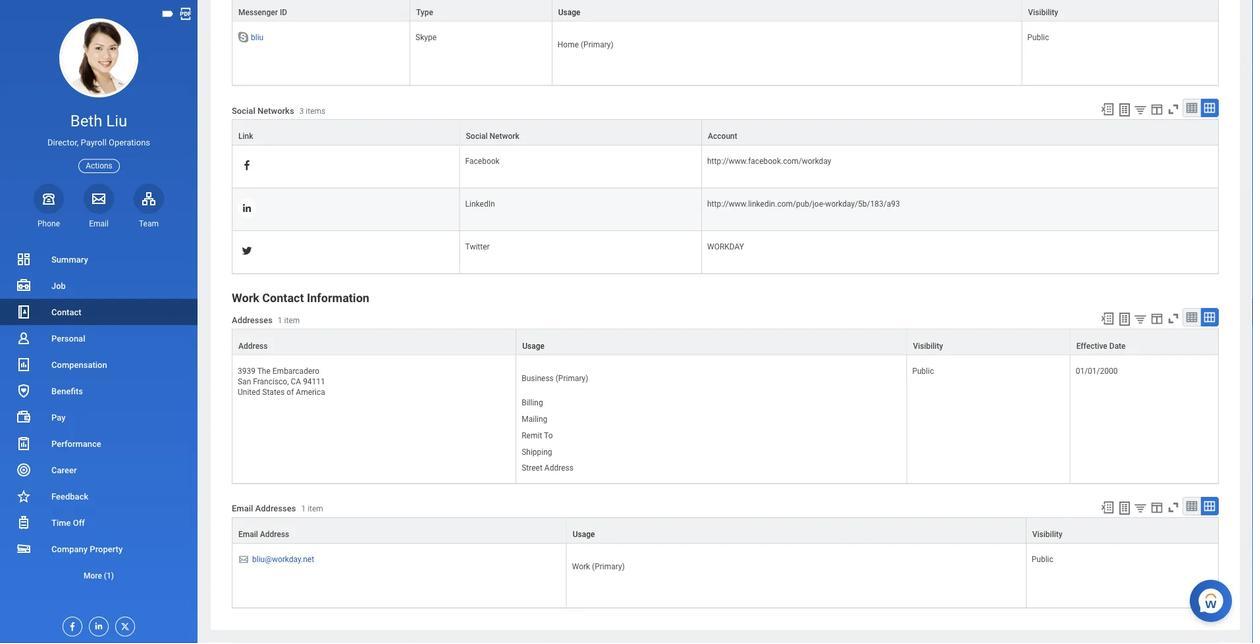 Task type: locate. For each thing, give the bounding box(es) containing it.
0 vertical spatial export to worksheets image
[[1117, 102, 1133, 118]]

feedback image
[[16, 489, 32, 505]]

1 click to view/edit grid preferences image from the top
[[1150, 312, 1164, 326]]

states
[[262, 388, 285, 397]]

fullscreen image for networks
[[1166, 102, 1181, 117]]

1 vertical spatial contact
[[51, 307, 81, 317]]

1 vertical spatial select to filter grid data image
[[1133, 501, 1148, 515]]

(primary) for work (primary)
[[592, 562, 625, 572]]

0 vertical spatial social
[[232, 106, 255, 116]]

0 vertical spatial select to filter grid data image
[[1133, 103, 1148, 117]]

table image for networks
[[1186, 102, 1199, 115]]

select to filter grid data image right export to excel icon
[[1133, 501, 1148, 515]]

pay image
[[16, 410, 32, 425]]

0 vertical spatial (primary)
[[581, 40, 614, 49]]

0 vertical spatial click to view/edit grid preferences image
[[1150, 312, 1164, 326]]

email beth liu element
[[84, 219, 114, 229]]

0 horizontal spatial facebook image
[[63, 618, 78, 632]]

fullscreen image for 1
[[1166, 312, 1181, 326]]

click to view/edit grid preferences image for 1
[[1150, 312, 1164, 326]]

social up link
[[232, 106, 255, 116]]

to
[[544, 431, 553, 440]]

1 vertical spatial work
[[572, 562, 590, 572]]

2 select to filter grid data image from the top
[[1133, 501, 1148, 515]]

export to worksheets image for 1
[[1117, 312, 1133, 327]]

contact image
[[16, 304, 32, 320]]

2 vertical spatial email
[[238, 530, 258, 539]]

0 horizontal spatial work
[[232, 292, 259, 305]]

export to worksheets image for addresses
[[1117, 500, 1133, 516]]

export to worksheets image left click to view/edit grid preferences icon
[[1117, 102, 1133, 118]]

1 expand table image from the top
[[1203, 102, 1216, 115]]

select to filter grid data image left click to view/edit grid preferences icon
[[1133, 103, 1148, 117]]

fullscreen image
[[1166, 102, 1181, 117], [1166, 312, 1181, 326], [1166, 500, 1181, 515]]

visibility button for 1
[[907, 330, 1070, 355]]

2 row from the top
[[232, 21, 1219, 86]]

0 vertical spatial visibility button
[[1022, 0, 1218, 21]]

compensation image
[[16, 357, 32, 373]]

contact link
[[0, 299, 198, 325]]

home (primary) element
[[558, 37, 614, 49]]

remit to
[[522, 431, 553, 440]]

item
[[284, 316, 300, 325], [308, 505, 323, 514]]

work contact information
[[232, 292, 369, 305]]

1 toolbar from the top
[[1095, 99, 1219, 119]]

1 vertical spatial export to worksheets image
[[1117, 312, 1133, 327]]

social network button
[[460, 120, 701, 145]]

0 vertical spatial table image
[[1186, 102, 1199, 115]]

network
[[490, 132, 519, 141]]

2 vertical spatial (primary)
[[592, 562, 625, 572]]

x image
[[116, 618, 130, 632]]

1 vertical spatial addresses
[[255, 504, 296, 514]]

email addresses 1 item
[[232, 504, 323, 514]]

contact inside navigation pane region
[[51, 307, 81, 317]]

0 vertical spatial facebook image
[[241, 160, 253, 171]]

social up facebook
[[466, 132, 488, 141]]

0 vertical spatial public element
[[1028, 30, 1049, 42]]

address inside popup button
[[260, 530, 289, 539]]

2 vertical spatial usage
[[573, 530, 595, 539]]

usage for addresses
[[573, 530, 595, 539]]

1
[[278, 316, 282, 325], [301, 505, 306, 514]]

0 vertical spatial email
[[89, 219, 109, 228]]

1 vertical spatial table image
[[1186, 311, 1199, 324]]

1 vertical spatial item
[[308, 505, 323, 514]]

2 export to worksheets image from the top
[[1117, 312, 1133, 327]]

skype element
[[416, 30, 437, 42]]

2 vertical spatial fullscreen image
[[1166, 500, 1181, 515]]

export to excel image up effective date
[[1101, 312, 1115, 326]]

0 vertical spatial expand table image
[[1203, 102, 1216, 115]]

1 vertical spatial export to excel image
[[1101, 312, 1115, 326]]

(primary)
[[581, 40, 614, 49], [556, 374, 588, 383], [592, 562, 625, 572]]

select to filter grid data image for addresses
[[1133, 501, 1148, 515]]

2 vertical spatial address
[[260, 530, 289, 539]]

6 row from the top
[[232, 231, 1219, 274]]

table image right select to filter grid data image
[[1186, 311, 1199, 324]]

0 horizontal spatial item
[[284, 316, 300, 325]]

3 fullscreen image from the top
[[1166, 500, 1181, 515]]

click to view/edit grid preferences image right select to filter grid data image
[[1150, 312, 1164, 326]]

address inside items selected list
[[545, 464, 574, 473]]

1 vertical spatial visibility
[[913, 341, 943, 351]]

3939
[[238, 366, 256, 376]]

facebook image
[[241, 160, 253, 171], [63, 618, 78, 632]]

actions
[[86, 161, 112, 171]]

export to worksheets image right export to excel icon
[[1117, 500, 1133, 516]]

click to view/edit grid preferences image
[[1150, 102, 1164, 117]]

performance link
[[0, 431, 198, 457]]

messenger
[[238, 7, 278, 17]]

benefits image
[[16, 383, 32, 399]]

0 vertical spatial address
[[238, 341, 268, 351]]

2 table image from the top
[[1186, 311, 1199, 324]]

business
[[522, 374, 554, 383]]

2 vertical spatial toolbar
[[1095, 497, 1219, 518]]

work
[[232, 292, 259, 305], [572, 562, 590, 572]]

5 row from the top
[[232, 189, 1219, 231]]

1 vertical spatial mail image
[[238, 555, 250, 565]]

bliu
[[251, 32, 264, 42]]

click to view/edit grid preferences image
[[1150, 312, 1164, 326], [1150, 500, 1164, 515]]

item inside email addresses 1 item
[[308, 505, 323, 514]]

mailing element
[[522, 412, 548, 424]]

addresses
[[232, 315, 273, 325], [255, 504, 296, 514]]

row containing 3939 the embarcadero
[[232, 355, 1219, 484]]

1 vertical spatial email
[[232, 504, 253, 514]]

row
[[232, 0, 1219, 21], [232, 21, 1219, 86], [232, 119, 1219, 146], [232, 146, 1219, 189], [232, 189, 1219, 231], [232, 231, 1219, 274], [232, 329, 1219, 355], [232, 355, 1219, 484], [232, 518, 1219, 544], [232, 544, 1219, 608]]

contact
[[262, 292, 304, 305], [51, 307, 81, 317]]

0 vertical spatial contact
[[262, 292, 304, 305]]

expand table image
[[1203, 102, 1216, 115], [1203, 311, 1216, 324]]

0 horizontal spatial social
[[232, 106, 255, 116]]

(primary) for home (primary)
[[581, 40, 614, 49]]

1 inside addresses 1 item
[[278, 316, 282, 325]]

link
[[238, 132, 253, 141]]

social
[[232, 106, 255, 116], [466, 132, 488, 141]]

8 row from the top
[[232, 355, 1219, 484]]

address up bliu@workday.net link
[[260, 530, 289, 539]]

email down email addresses 1 item
[[238, 530, 258, 539]]

1 vertical spatial expand table image
[[1203, 311, 1216, 324]]

1 select to filter grid data image from the top
[[1133, 103, 1148, 117]]

1 export to worksheets image from the top
[[1117, 102, 1133, 118]]

2 vertical spatial visibility
[[1033, 530, 1063, 539]]

beth liu
[[70, 112, 127, 130]]

1 vertical spatial fullscreen image
[[1166, 312, 1181, 326]]

email up summary link
[[89, 219, 109, 228]]

facebook image down link
[[241, 160, 253, 171]]

embarcadero
[[273, 366, 319, 376]]

work inside row
[[572, 562, 590, 572]]

1 vertical spatial usage button
[[517, 330, 907, 355]]

http://www.linkedin.com/pub/joe-
[[707, 200, 826, 209]]

1 vertical spatial address
[[545, 464, 574, 473]]

facebook
[[465, 157, 500, 166]]

workday assistant region
[[1190, 575, 1238, 622]]

toolbar for networks
[[1095, 99, 1219, 119]]

2 fullscreen image from the top
[[1166, 312, 1181, 326]]

1 vertical spatial usage
[[522, 341, 545, 351]]

items
[[306, 106, 326, 116]]

phone image
[[40, 191, 58, 207]]

director,
[[47, 138, 79, 148]]

mail image up email beth liu element
[[91, 191, 107, 207]]

fullscreen image left table image on the right of page
[[1166, 500, 1181, 515]]

ca
[[291, 377, 301, 386]]

director, payroll operations
[[47, 138, 150, 148]]

1 vertical spatial public element
[[912, 364, 934, 376]]

0 vertical spatial work
[[232, 292, 259, 305]]

more (1)
[[84, 571, 114, 581]]

time off image
[[16, 515, 32, 531]]

shipping
[[522, 447, 552, 457]]

2 vertical spatial public element
[[1032, 553, 1054, 564]]

view team image
[[141, 191, 157, 207]]

1 horizontal spatial social
[[466, 132, 488, 141]]

effective
[[1077, 341, 1108, 351]]

actions button
[[79, 159, 120, 173]]

usage up home
[[558, 7, 581, 17]]

3 toolbar from the top
[[1095, 497, 1219, 518]]

2 vertical spatial export to worksheets image
[[1117, 500, 1133, 516]]

company property link
[[0, 536, 198, 562]]

2 vertical spatial usage button
[[567, 518, 1026, 543]]

1 horizontal spatial 1
[[301, 505, 306, 514]]

visibility
[[1028, 7, 1059, 17], [913, 341, 943, 351], [1033, 530, 1063, 539]]

export to worksheets image
[[1117, 102, 1133, 118], [1117, 312, 1133, 327], [1117, 500, 1133, 516]]

mail image
[[91, 191, 107, 207], [238, 555, 250, 565]]

1 vertical spatial click to view/edit grid preferences image
[[1150, 500, 1164, 515]]

2 export to excel image from the top
[[1101, 312, 1115, 326]]

table image right click to view/edit grid preferences icon
[[1186, 102, 1199, 115]]

export to excel image
[[1101, 102, 1115, 117], [1101, 312, 1115, 326]]

1 horizontal spatial work
[[572, 562, 590, 572]]

addresses up 3939
[[232, 315, 273, 325]]

usage button
[[552, 0, 1022, 21], [517, 330, 907, 355], [567, 518, 1026, 543]]

address right street
[[545, 464, 574, 473]]

3
[[299, 106, 304, 116]]

2 vertical spatial visibility button
[[1027, 518, 1218, 543]]

0 vertical spatial toolbar
[[1095, 99, 1219, 119]]

contact up addresses 1 item
[[262, 292, 304, 305]]

1 vertical spatial (primary)
[[556, 374, 588, 383]]

0 vertical spatial mail image
[[91, 191, 107, 207]]

public
[[1028, 32, 1049, 42], [912, 366, 934, 376], [1032, 555, 1054, 564]]

messenger id button
[[232, 0, 410, 21]]

table image for 1
[[1186, 311, 1199, 324]]

career image
[[16, 462, 32, 478]]

row containing facebook
[[232, 146, 1219, 189]]

time
[[51, 518, 71, 528]]

1 row from the top
[[232, 0, 1219, 21]]

of
[[287, 388, 294, 397]]

2 click to view/edit grid preferences image from the top
[[1150, 500, 1164, 515]]

usage up business
[[522, 341, 545, 351]]

export to excel image for 1
[[1101, 312, 1115, 326]]

expand table image
[[1203, 500, 1216, 513]]

1 down work contact information
[[278, 316, 282, 325]]

1 up bliu@workday.net link
[[301, 505, 306, 514]]

address button
[[232, 330, 516, 355]]

bliu@workday.net link
[[252, 553, 314, 564]]

address up 3939
[[238, 341, 268, 351]]

toolbar
[[1095, 99, 1219, 119], [1095, 308, 1219, 329], [1095, 497, 1219, 518]]

3 export to worksheets image from the top
[[1117, 500, 1133, 516]]

export to worksheets image left select to filter grid data image
[[1117, 312, 1133, 327]]

twitter image
[[241, 245, 253, 257]]

email up email address
[[232, 504, 253, 514]]

addresses up email address
[[255, 504, 296, 514]]

visibility button
[[1022, 0, 1218, 21], [907, 330, 1070, 355], [1027, 518, 1218, 543]]

0 vertical spatial fullscreen image
[[1166, 102, 1181, 117]]

social networks 3 items
[[232, 106, 326, 116]]

phone
[[38, 219, 60, 228]]

1 fullscreen image from the top
[[1166, 102, 1181, 117]]

export to excel image left click to view/edit grid preferences icon
[[1101, 102, 1115, 117]]

select to filter grid data image
[[1133, 103, 1148, 117], [1133, 501, 1148, 515]]

1 vertical spatial visibility button
[[907, 330, 1070, 355]]

linkedin image
[[90, 618, 104, 632]]

mail image down email address
[[238, 555, 250, 565]]

facebook image left linkedin image
[[63, 618, 78, 632]]

0 vertical spatial export to excel image
[[1101, 102, 1115, 117]]

bliu link
[[251, 30, 264, 42]]

link button
[[232, 120, 459, 145]]

click to view/edit grid preferences image left table image on the right of page
[[1150, 500, 1164, 515]]

7 row from the top
[[232, 329, 1219, 355]]

email inside popup button
[[238, 530, 258, 539]]

http://www.facebook.com/workday
[[707, 157, 832, 166]]

3 row from the top
[[232, 119, 1219, 146]]

0 horizontal spatial mail image
[[91, 191, 107, 207]]

usage up work (primary) element
[[573, 530, 595, 539]]

the
[[257, 366, 271, 376]]

table image
[[1186, 102, 1199, 115], [1186, 311, 1199, 324]]

1 inside email addresses 1 item
[[301, 505, 306, 514]]

item down work contact information
[[284, 316, 300, 325]]

usage button for addresses
[[567, 518, 1026, 543]]

0 horizontal spatial 1
[[278, 316, 282, 325]]

fullscreen image right select to filter grid data image
[[1166, 312, 1181, 326]]

item inside addresses 1 item
[[284, 316, 300, 325]]

fullscreen image right click to view/edit grid preferences icon
[[1166, 102, 1181, 117]]

public element
[[1028, 30, 1049, 42], [912, 364, 934, 376], [1032, 553, 1054, 564]]

address for email address
[[260, 530, 289, 539]]

3939 the embarcadero san francisco, ca 94111 united states of america
[[238, 366, 325, 397]]

row containing linkedin
[[232, 189, 1219, 231]]

list
[[0, 246, 198, 589]]

1 vertical spatial social
[[466, 132, 488, 141]]

2 toolbar from the top
[[1095, 308, 1219, 329]]

0 horizontal spatial contact
[[51, 307, 81, 317]]

effective date
[[1077, 341, 1126, 351]]

time off
[[51, 518, 85, 528]]

0 vertical spatial item
[[284, 316, 300, 325]]

more (1) button
[[0, 562, 198, 589]]

feedback link
[[0, 483, 198, 510]]

01/01/2000
[[1076, 366, 1118, 376]]

toolbar for addresses
[[1095, 497, 1219, 518]]

1 vertical spatial 1
[[301, 505, 306, 514]]

export to excel image for networks
[[1101, 102, 1115, 117]]

1 horizontal spatial item
[[308, 505, 323, 514]]

1 vertical spatial toolbar
[[1095, 308, 1219, 329]]

1 horizontal spatial mail image
[[238, 555, 250, 565]]

9 row from the top
[[232, 518, 1219, 544]]

id
[[280, 7, 287, 17]]

1 export to excel image from the top
[[1101, 102, 1115, 117]]

0 vertical spatial 1
[[278, 316, 282, 325]]

export to worksheets image for networks
[[1117, 102, 1133, 118]]

social inside social network popup button
[[466, 132, 488, 141]]

row containing email address
[[232, 518, 1219, 544]]

0 vertical spatial usage button
[[552, 0, 1022, 21]]

performance image
[[16, 436, 32, 452]]

10 row from the top
[[232, 544, 1219, 608]]

time off link
[[0, 510, 198, 536]]

skype image
[[236, 30, 250, 44]]

street address element
[[522, 461, 574, 473]]

items selected list
[[522, 396, 595, 475]]

4 row from the top
[[232, 146, 1219, 189]]

contact up the personal
[[51, 307, 81, 317]]

usage
[[558, 7, 581, 17], [522, 341, 545, 351], [573, 530, 595, 539]]

item up bliu@workday.net link
[[308, 505, 323, 514]]

2 expand table image from the top
[[1203, 311, 1216, 324]]

toolbar for 1
[[1095, 308, 1219, 329]]

navigation pane region
[[0, 0, 198, 643]]

1 table image from the top
[[1186, 102, 1199, 115]]

business (primary) element
[[522, 371, 588, 383]]

work (primary)
[[572, 562, 625, 572]]

address for street address
[[545, 464, 574, 473]]



Task type: vqa. For each thing, say whether or not it's contained in the screenshot.
"calendar" image in Completion Date group
no



Task type: describe. For each thing, give the bounding box(es) containing it.
remit
[[522, 431, 542, 440]]

shipping element
[[522, 445, 552, 457]]

row containing address
[[232, 329, 1219, 355]]

street
[[522, 464, 543, 473]]

personal
[[51, 334, 85, 343]]

email address
[[238, 530, 289, 539]]

personal link
[[0, 325, 198, 352]]

mailing
[[522, 415, 548, 424]]

off
[[73, 518, 85, 528]]

row containing link
[[232, 119, 1219, 146]]

workday/5b/183/a93
[[826, 200, 900, 209]]

company
[[51, 544, 88, 554]]

expand table image for 1
[[1203, 311, 1216, 324]]

workday
[[707, 243, 744, 252]]

effective date button
[[1071, 330, 1218, 355]]

1 horizontal spatial facebook image
[[241, 160, 253, 171]]

usage button for 1
[[517, 330, 907, 355]]

email inside 'popup button'
[[89, 219, 109, 228]]

type button
[[410, 0, 552, 21]]

tag image
[[161, 7, 175, 21]]

work for work (primary)
[[572, 562, 590, 572]]

click to view/edit grid preferences image for addresses
[[1150, 500, 1164, 515]]

more
[[84, 571, 102, 581]]

select to filter grid data image for networks
[[1133, 103, 1148, 117]]

address inside popup button
[[238, 341, 268, 351]]

mail image inside 'popup button'
[[91, 191, 107, 207]]

compensation
[[51, 360, 107, 370]]

account button
[[702, 120, 1218, 145]]

benefits
[[51, 386, 83, 396]]

visibility for 1
[[913, 341, 943, 351]]

home (primary)
[[558, 40, 614, 49]]

row containing messenger id
[[232, 0, 1219, 21]]

payroll
[[81, 138, 107, 148]]

business (primary)
[[522, 374, 588, 383]]

san
[[238, 377, 251, 386]]

view printable version (pdf) image
[[178, 7, 193, 21]]

0 vertical spatial public
[[1028, 32, 1049, 42]]

94111
[[303, 377, 325, 386]]

francisco,
[[253, 377, 289, 386]]

job image
[[16, 278, 32, 294]]

fullscreen image for addresses
[[1166, 500, 1181, 515]]

usage for 1
[[522, 341, 545, 351]]

home
[[558, 40, 579, 49]]

(1)
[[104, 571, 114, 581]]

0 vertical spatial addresses
[[232, 315, 273, 325]]

email for address
[[238, 530, 258, 539]]

table image
[[1186, 500, 1199, 513]]

email for addresses
[[232, 504, 253, 514]]

america
[[296, 388, 325, 397]]

information
[[307, 292, 369, 305]]

pay link
[[0, 404, 198, 431]]

select to filter grid data image
[[1133, 312, 1148, 326]]

operations
[[109, 138, 150, 148]]

row containing twitter
[[232, 231, 1219, 274]]

job
[[51, 281, 66, 291]]

1 vertical spatial public
[[912, 366, 934, 376]]

pay
[[51, 413, 66, 423]]

team
[[139, 219, 159, 228]]

1 horizontal spatial contact
[[262, 292, 304, 305]]

phone beth liu element
[[34, 219, 64, 229]]

(primary) for business (primary)
[[556, 374, 588, 383]]

2 vertical spatial public
[[1032, 555, 1054, 564]]

row containing bliu@workday.net
[[232, 544, 1219, 608]]

social for network
[[466, 132, 488, 141]]

twitter
[[465, 243, 490, 252]]

summary image
[[16, 252, 32, 267]]

beth
[[70, 112, 102, 130]]

work for work contact information
[[232, 292, 259, 305]]

social network
[[466, 132, 519, 141]]

team link
[[134, 184, 164, 229]]

0 vertical spatial visibility
[[1028, 7, 1059, 17]]

team beth liu element
[[134, 219, 164, 229]]

bliu@workday.net
[[252, 555, 314, 564]]

career link
[[0, 457, 198, 483]]

messenger id
[[238, 7, 287, 17]]

career
[[51, 465, 77, 475]]

property
[[90, 544, 123, 554]]

billing
[[522, 399, 543, 408]]

company property image
[[16, 541, 32, 557]]

personal image
[[16, 331, 32, 346]]

job link
[[0, 273, 198, 299]]

phone button
[[34, 184, 64, 229]]

social for networks
[[232, 106, 255, 116]]

remit to element
[[522, 428, 553, 440]]

type
[[416, 7, 433, 17]]

street address
[[522, 464, 574, 473]]

email address button
[[232, 518, 566, 543]]

list containing summary
[[0, 246, 198, 589]]

0 vertical spatial usage
[[558, 7, 581, 17]]

summary link
[[0, 246, 198, 273]]

http://www.linkedin.com/pub/joe-workday/5b/183/a93
[[707, 200, 900, 209]]

row containing bliu
[[232, 21, 1219, 86]]

date
[[1110, 341, 1126, 351]]

billing element
[[522, 396, 543, 408]]

email button
[[84, 184, 114, 229]]

company property
[[51, 544, 123, 554]]

performance
[[51, 439, 101, 449]]

export to excel image
[[1101, 500, 1115, 515]]

liu
[[106, 112, 127, 130]]

expand table image for networks
[[1203, 102, 1216, 115]]

1 vertical spatial facebook image
[[63, 618, 78, 632]]

united
[[238, 388, 260, 397]]

benefits link
[[0, 378, 198, 404]]

more (1) button
[[0, 568, 198, 584]]

linkedin
[[465, 200, 495, 209]]

linkedin image
[[241, 202, 253, 214]]

visibility button for addresses
[[1027, 518, 1218, 543]]

summary
[[51, 255, 88, 264]]

visibility for addresses
[[1033, 530, 1063, 539]]

social network column header
[[460, 119, 702, 146]]

work (primary) element
[[572, 560, 625, 572]]



